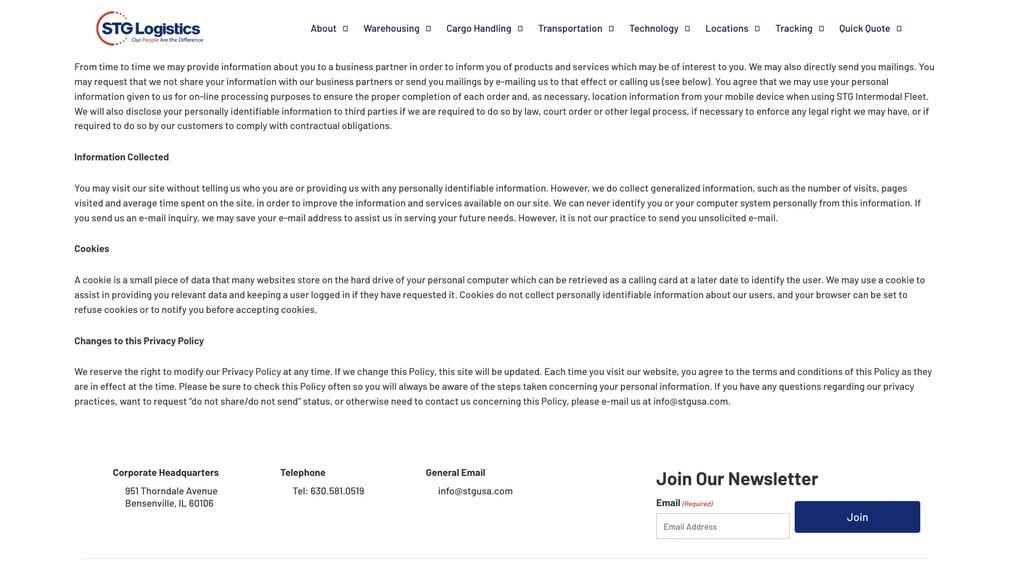 Task type: locate. For each thing, give the bounding box(es) containing it.
1 vertical spatial can
[[539, 274, 554, 286]]

0 vertical spatial personal
[[852, 75, 889, 87]]

general
[[426, 467, 460, 479]]

can left the never
[[569, 197, 585, 209]]

1 horizontal spatial request
[[154, 396, 187, 407]]

corporate headquarters
[[113, 467, 219, 479]]

1 vertical spatial collect
[[525, 289, 555, 301]]

visit left website,
[[607, 366, 625, 378]]

2 vertical spatial with
[[361, 182, 380, 194]]

request left "do
[[154, 396, 187, 407]]

0 vertical spatial effect
[[581, 75, 607, 87]]

0 horizontal spatial request
[[94, 75, 127, 87]]

computer inside the you may visit our site without telling us who you are or providing us with any personally identifiable information. however, we do collect generalized information, such as the number of visits, pages visited and average time spent on the site, in order to improve the information and services available on our site. we can never identify you or your computer system personally from this information. if you send us an e-mail inquiry, we may save your e-mail address to assist us in serving your future needs. however, it is not our practice to send you unsolicited e-mail.
[[697, 197, 739, 209]]

may left save
[[216, 212, 234, 223]]

and inside from time to time we may provide information about you to a business partner in order to inform you of products and services which may be of interest to you. we may also directly send you mailings. you may request that we not share your information with our business partners or send you mailings by e-mailing us to that effect or calling us (see below). you agree that we may use your personal information given to us for on-line processing purposes to ensure the proper completion of each order and, as necessary, location information from your mobile device when using stg intermodal fleet. we will also disclose your personally identifiable information to third parties if we are required to do so by law, court order or other legal process, if necessary to enforce any legal right we may have, or if required to do so by our customers to comply with contractual obligations.
[[555, 61, 571, 72]]

1 vertical spatial services
[[426, 197, 462, 209]]

0 horizontal spatial identify
[[613, 197, 646, 209]]

0 vertical spatial which
[[612, 61, 637, 72]]

of inside the you may visit our site without telling us who you are or providing us with any personally identifiable information. however, we do collect generalized information, such as the number of visits, pages visited and average time spent on the site, in order to improve the information and services available on our site. we can never identify you or your computer system personally from this information. if you send us an e-mail inquiry, we may save your e-mail address to assist us in serving your future needs. however, it is not our practice to send you unsolicited e-mail.
[[843, 182, 852, 194]]

0 horizontal spatial about
[[274, 61, 298, 72]]

0 horizontal spatial right
[[141, 366, 161, 378]]

check
[[254, 381, 280, 393]]

logged
[[311, 289, 340, 301]]

computer
[[697, 197, 739, 209], [467, 274, 509, 286]]

effect inside the we reserve the right to modify our privacy policy at any time. if we change this policy, this site will be updated. each time you visit our website, you agree to the terms and conditions of this policy as they are in effect at the time. please be sure to check this policy often so you will always be aware of the steps taken concerning your personal information. if you have any questions regarding our privacy practices, want to request "do not share/do not send" status, or otherwise need to contact us concerning this policy, please e-mail us at info@stgusa.com.
[[100, 381, 126, 393]]

1 horizontal spatial legal
[[809, 105, 829, 117]]

from down 'number'
[[819, 197, 840, 209]]

processing
[[221, 90, 269, 102]]

however, up it
[[551, 182, 590, 194]]

will up need
[[382, 381, 397, 393]]

a
[[329, 61, 334, 72], [123, 274, 128, 286], [622, 274, 627, 286], [691, 274, 696, 286], [879, 274, 884, 286], [283, 289, 288, 301]]

0 vertical spatial so
[[501, 105, 511, 117]]

enforce
[[757, 105, 790, 117]]

are up practices,
[[74, 381, 88, 393]]

is inside a cookie is a small piece of data that many websites store on the hard drive of your personal computer which can be retrieved as a calling card at a later date to identify the user. we may use a cookie to assist in providing you relevant data and keeping a user logged in if they have requested it. cookies do not collect personally identifiable information about our users, and your browser can be set to refuse cookies or to notify you before accepting cookies.
[[113, 274, 121, 286]]

time down without
[[159, 197, 179, 209]]

0 horizontal spatial will
[[90, 105, 104, 117]]

general email
[[426, 467, 486, 479]]

business up partners
[[336, 61, 374, 72]]

our up 'purposes'
[[300, 75, 314, 87]]

1 vertical spatial email
[[657, 497, 681, 509]]

right inside the we reserve the right to modify our privacy policy at any time. if we change this policy, this site will be updated. each time you visit our website, you agree to the terms and conditions of this policy as they are in effect at the time. please be sure to check this policy often so you will always be aware of the steps taken concerning your personal information. if you have any questions regarding our privacy practices, want to request "do not share/do not send" status, or otherwise need to contact us concerning this policy, please e-mail us at info@stgusa.com.
[[141, 366, 161, 378]]

mail right please
[[611, 396, 629, 407]]

information,
[[703, 182, 756, 194]]

send up completion
[[406, 75, 427, 87]]

tracking link
[[776, 22, 840, 34]]

required
[[438, 105, 475, 117], [74, 120, 111, 132]]

1 vertical spatial from
[[819, 197, 840, 209]]

1 horizontal spatial policy,
[[542, 396, 570, 407]]

our left "privacy"
[[867, 381, 882, 393]]

cookies up a
[[74, 243, 109, 255]]

1 horizontal spatial assist
[[355, 212, 381, 223]]

not inside the you may visit our site without telling us who you are or providing us with any personally identifiable information. however, we do collect generalized information, such as the number of visits, pages visited and average time spent on the site, in order to improve the information and services available on our site. we can never identify you or your computer system personally from this information. if you send us an e-mail inquiry, we may save your e-mail address to assist us in serving your future needs. however, it is not our practice to send you unsolicited e-mail.
[[578, 212, 592, 223]]

the up address
[[340, 197, 354, 209]]

join our newsletter
[[657, 467, 819, 489]]

1 horizontal spatial are
[[280, 182, 294, 194]]

so inside the we reserve the right to modify our privacy policy at any time. if we change this policy, this site will be updated. each time you visit our website, you agree to the terms and conditions of this policy as they are in effect at the time. please be sure to check this policy often so you will always be aware of the steps taken concerning your personal information. if you have any questions regarding our privacy practices, want to request "do not share/do not send" status, or otherwise need to contact us concerning this policy, please e-mail us at info@stgusa.com.
[[353, 381, 363, 393]]

1 horizontal spatial by
[[484, 75, 494, 87]]

personally
[[184, 105, 229, 117], [399, 182, 443, 194], [773, 197, 818, 209], [557, 289, 601, 301]]

identifiable inside the you may visit our site without telling us who you are or providing us with any personally identifiable information. however, we do collect generalized information, such as the number of visits, pages visited and average time spent on the site, in order to improve the information and services available on our site. we can never identify you or your computer system personally from this information. if you send us an e-mail inquiry, we may save your e-mail address to assist us in serving your future needs. however, it is not our practice to send you unsolicited e-mail.
[[445, 182, 494, 194]]

serving
[[404, 212, 436, 223]]

time right 'from'
[[99, 61, 118, 72]]

quote
[[866, 22, 891, 34]]

generalized
[[651, 182, 701, 194]]

are right who
[[280, 182, 294, 194]]

improve
[[303, 197, 338, 209]]

calling left the card on the right
[[629, 274, 657, 286]]

of up (see
[[672, 61, 681, 72]]

information. down 'pages'
[[861, 197, 913, 209]]

email up 'info@stgusa.com'
[[461, 467, 486, 479]]

0 vertical spatial agree
[[733, 75, 758, 87]]

(required)
[[682, 500, 713, 508]]

we up when
[[780, 75, 792, 87]]

1 vertical spatial about
[[706, 289, 731, 301]]

0 horizontal spatial visit
[[112, 182, 130, 194]]

customers
[[177, 120, 223, 132]]

please
[[572, 396, 600, 407]]

send down generalized
[[659, 212, 680, 223]]

2 cookie from the left
[[886, 274, 915, 286]]

0 horizontal spatial also
[[106, 105, 124, 117]]

2 vertical spatial personal
[[621, 381, 658, 393]]

privacy down notify
[[144, 335, 176, 347]]

1 vertical spatial right
[[141, 366, 161, 378]]

do left the law,
[[488, 105, 499, 117]]

it.
[[449, 289, 458, 301]]

1 vertical spatial site
[[457, 366, 473, 378]]

1 horizontal spatial identifiable
[[445, 182, 494, 194]]

1 horizontal spatial identify
[[752, 274, 785, 286]]

0 vertical spatial visit
[[112, 182, 130, 194]]

requested
[[403, 289, 447, 301]]

2 horizontal spatial personal
[[852, 75, 889, 87]]

changes
[[74, 335, 112, 347]]

identifiable up comply in the top of the page
[[231, 105, 280, 117]]

this down cookies
[[125, 335, 142, 347]]

effect inside from time to time we may provide information about you to a business partner in order to inform you of products and services which may be of interest to you. we may also directly send you mailings. you may request that we not share your information with our business partners or send you mailings by e-mailing us to that effect or calling us (see below). you agree that we may use your personal information given to us for on-line processing purposes to ensure the proper completion of each order and, as necessary, location information from your mobile device when using stg intermodal fleet. we will also disclose your personally identifiable information to third parties if we are required to do so by law, court order or other legal process, if necessary to enforce any legal right we may have, or if required to do so by our customers to comply with contractual obligations.
[[581, 75, 607, 87]]

0 vertical spatial email
[[461, 467, 486, 479]]

1 horizontal spatial cookies
[[460, 289, 494, 301]]

that left many
[[212, 274, 230, 286]]

0 horizontal spatial concerning
[[473, 396, 521, 407]]

join
[[657, 467, 693, 489]]

quick
[[840, 22, 864, 34]]

e- inside from time to time we may provide information about you to a business partner in order to inform you of products and services which may be of interest to you. we may also directly send you mailings. you may request that we not share your information with our business partners or send you mailings by e-mailing us to that effect or calling us (see below). you agree that we may use your personal information given to us for on-line processing purposes to ensure the proper completion of each order and, as necessary, location information from your mobile device when using stg intermodal fleet. we will also disclose your personally identifiable information to third parties if we are required to do so by law, court order or other legal process, if necessary to enforce any legal right we may have, or if required to do so by our customers to comply with contractual obligations.
[[496, 75, 505, 87]]

we up the often
[[343, 366, 355, 378]]

aware
[[442, 381, 468, 393]]

cargo
[[447, 22, 472, 34]]

policy, down taken
[[542, 396, 570, 407]]

from inside from time to time we may provide information about you to a business partner in order to inform you of products and services which may be of interest to you. we may also directly send you mailings. you may request that we not share your information with our business partners or send you mailings by e-mailing us to that effect or calling us (see below). you agree that we may use your personal information given to us for on-line processing purposes to ensure the proper completion of each order and, as necessary, location information from your mobile device when using stg intermodal fleet. we will also disclose your personally identifiable information to third parties if we are required to do so by law, court order or other legal process, if necessary to enforce any legal right we may have, or if required to do so by our customers to comply with contractual obligations.
[[682, 90, 703, 102]]

2 vertical spatial by
[[149, 120, 159, 132]]

of left visits,
[[843, 182, 852, 194]]

which inside from time to time we may provide information about you to a business partner in order to inform you of products and services which may be of interest to you. we may also directly send you mailings. you may request that we not share your information with our business partners or send you mailings by e-mailing us to that effect or calling us (see below). you agree that we may use your personal information given to us for on-line processing purposes to ensure the proper completion of each order and, as necessary, location information from your mobile device when using stg intermodal fleet. we will also disclose your personally identifiable information to third parties if we are required to do so by law, court order or other legal process, if necessary to enforce any legal right we may have, or if required to do so by our customers to comply with contractual obligations.
[[612, 61, 637, 72]]

be up steps
[[492, 366, 502, 378]]

agree inside the we reserve the right to modify our privacy policy at any time. if we change this policy, this site will be updated. each time you visit our website, you agree to the terms and conditions of this policy as they are in effect at the time. please be sure to check this policy often so you will always be aware of the steps taken concerning your personal information. if you have any questions regarding our privacy practices, want to request "do not share/do not send" status, or otherwise need to contact us concerning this policy, please e-mail us at info@stgusa.com.
[[699, 366, 723, 378]]

0 vertical spatial collect
[[620, 182, 649, 194]]

they inside the we reserve the right to modify our privacy policy at any time. if we change this policy, this site will be updated. each time you visit our website, you agree to the terms and conditions of this policy as they are in effect at the time. please be sure to check this policy often so you will always be aware of the steps taken concerning your personal information. if you have any questions regarding our privacy practices, want to request "do not share/do not send" status, or otherwise need to contact us concerning this policy, please e-mail us at info@stgusa.com.
[[914, 366, 933, 378]]

this inside the you may visit our site without telling us who you are or providing us with any personally identifiable information. however, we do collect generalized information, such as the number of visits, pages visited and average time spent on the site, in order to improve the information and services available on our site. we can never identify you or your computer system personally from this information. if you send us an e-mail inquiry, we may save your e-mail address to assist us in serving your future needs. however, it is not our practice to send you unsolicited e-mail.
[[842, 197, 859, 209]]

do
[[488, 105, 499, 117], [124, 120, 135, 132], [607, 182, 618, 194], [496, 289, 507, 301]]

if down fleet.
[[924, 105, 930, 117]]

concerning up please
[[549, 381, 598, 393]]

2 vertical spatial are
[[74, 381, 88, 393]]

2 vertical spatial identifiable
[[603, 289, 652, 301]]

device
[[756, 90, 785, 102]]

with
[[279, 75, 298, 87], [269, 120, 288, 132], [361, 182, 380, 194]]

cookies
[[74, 243, 109, 255], [460, 289, 494, 301]]

may inside a cookie is a small piece of data that many websites store on the hard drive of your personal computer which can be retrieved as a calling card at a later date to identify the user. we may use a cookie to assist in providing you relevant data and keeping a user logged in if they have requested it. cookies do not collect personally identifiable information about our users, and your browser can be set to refuse cookies or to notify you before accepting cookies.
[[842, 274, 860, 286]]

0 horizontal spatial assist
[[74, 289, 100, 301]]

a left user on the bottom of the page
[[283, 289, 288, 301]]

this up always
[[391, 366, 407, 378]]

by down and,
[[513, 105, 523, 117]]

however, down site.
[[519, 212, 558, 223]]

we down 'from'
[[74, 105, 88, 117]]

so down disclose
[[137, 120, 147, 132]]

1 horizontal spatial site
[[457, 366, 473, 378]]

0 horizontal spatial by
[[149, 120, 159, 132]]

practice
[[610, 212, 646, 223]]

as inside the we reserve the right to modify our privacy policy at any time. if we change this policy, this site will be updated. each time you visit our website, you agree to the terms and conditions of this policy as they are in effect at the time. please be sure to check this policy often so you will always be aware of the steps taken concerning your personal information. if you have any questions regarding our privacy practices, want to request "do not share/do not send" status, or otherwise need to contact us concerning this policy, please e-mail us at info@stgusa.com.
[[902, 366, 912, 378]]

assist inside the you may visit our site without telling us who you are or providing us with any personally identifiable information. however, we do collect generalized information, such as the number of visits, pages visited and average time spent on the site, in order to improve the information and services available on our site. we can never identify you or your computer system personally from this information. if you send us an e-mail inquiry, we may save your e-mail address to assist us in serving your future needs. however, it is not our practice to send you unsolicited e-mail.
[[355, 212, 381, 223]]

2 vertical spatial if
[[715, 381, 721, 393]]

locations
[[706, 22, 749, 34]]

hard
[[351, 274, 371, 286]]

do inside a cookie is a small piece of data that many websites store on the hard drive of your personal computer which can be retrieved as a calling card at a later date to identify the user. we may use a cookie to assist in providing you relevant data and keeping a user logged in if they have requested it. cookies do not collect personally identifiable information about our users, and your browser can be set to refuse cookies or to notify you before accepting cookies.
[[496, 289, 507, 301]]

951
[[125, 485, 139, 497]]

1 vertical spatial identifiable
[[445, 182, 494, 194]]

we up given on the left of page
[[149, 75, 161, 87]]

modify
[[174, 366, 204, 378]]

time inside the you may visit our site without telling us who you are or providing us with any personally identifiable information. however, we do collect generalized information, such as the number of visits, pages visited and average time spent on the site, in order to improve the information and services available on our site. we can never identify you or your computer system personally from this information. if you send us an e-mail inquiry, we may save your e-mail address to assist us in serving your future needs. however, it is not our practice to send you unsolicited e-mail.
[[159, 197, 179, 209]]

0 vertical spatial use
[[814, 75, 829, 87]]

may up visited
[[92, 182, 110, 194]]

you.
[[729, 61, 747, 72]]

about inside from time to time we may provide information about you to a business partner in order to inform you of products and services which may be of interest to you. we may also directly send you mailings. you may request that we not share your information with our business partners or send you mailings by e-mailing us to that effect or calling us (see below). you agree that we may use your personal information given to us for on-line processing purposes to ensure the proper completion of each order and, as necessary, location information from your mobile device when using stg intermodal fleet. we will also disclose your personally identifiable information to third parties if we are required to do so by law, court order or other legal process, if necessary to enforce any legal right we may have, or if required to do so by our customers to comply with contractual obligations.
[[274, 61, 298, 72]]

2 vertical spatial you
[[74, 182, 90, 194]]

0 horizontal spatial email
[[461, 467, 486, 479]]

necessary,
[[544, 90, 591, 102]]

by down disclose
[[149, 120, 159, 132]]

legal down using
[[809, 105, 829, 117]]

2 horizontal spatial information.
[[861, 197, 913, 209]]

personal inside the we reserve the right to modify our privacy policy at any time. if we change this policy, this site will be updated. each time you visit our website, you agree to the terms and conditions of this policy as they are in effect at the time. please be sure to check this policy often so you will always be aware of the steps taken concerning your personal information. if you have any questions regarding our privacy practices, want to request "do not share/do not send" status, or otherwise need to contact us concerning this policy, please e-mail us at info@stgusa.com.
[[621, 381, 658, 393]]

0 horizontal spatial site
[[149, 182, 165, 194]]

time right each
[[568, 366, 588, 378]]

visit inside the you may visit our site without telling us who you are or providing us with any personally identifiable information. however, we do collect generalized information, such as the number of visits, pages visited and average time spent on the site, in order to improve the information and services available on our site. we can never identify you or your computer system personally from this information. if you send us an e-mail inquiry, we may save your e-mail address to assist us in serving your future needs. however, it is not our practice to send you unsolicited e-mail.
[[112, 182, 130, 194]]

0 horizontal spatial are
[[74, 381, 88, 393]]

1 vertical spatial cookies
[[460, 289, 494, 301]]

mail inside the we reserve the right to modify our privacy policy at any time. if we change this policy, this site will be updated. each time you visit our website, you agree to the terms and conditions of this policy as they are in effect at the time. please be sure to check this policy often so you will always be aware of the steps taken concerning your personal information. if you have any questions regarding our privacy practices, want to request "do not share/do not send" status, or otherwise need to contact us concerning this policy, please e-mail us at info@stgusa.com.
[[611, 396, 629, 407]]

will down 'from'
[[90, 105, 104, 117]]

if inside the you may visit our site without telling us who you are or providing us with any personally identifiable information. however, we do collect generalized information, such as the number of visits, pages visited and average time spent on the site, in order to improve the information and services available on our site. we can never identify you or your computer system personally from this information. if you send us an e-mail inquiry, we may save your e-mail address to assist us in serving your future needs. however, it is not our practice to send you unsolicited e-mail.
[[915, 197, 921, 209]]

email down join
[[657, 497, 681, 509]]

order down "necessary,"
[[569, 105, 592, 117]]

and right the 'products'
[[555, 61, 571, 72]]

about
[[274, 61, 298, 72], [706, 289, 731, 301]]

none submit inside join our newsletter footer
[[795, 502, 921, 533]]

if inside a cookie is a small piece of data that many websites store on the hard drive of your personal computer which can be retrieved as a calling card at a later date to identify the user. we may use a cookie to assist in providing you relevant data and keeping a user logged in if they have requested it. cookies do not collect personally identifiable information about our users, and your browser can be set to refuse cookies or to notify you before accepting cookies.
[[352, 289, 358, 301]]

request inside the we reserve the right to modify our privacy policy at any time. if we change this policy, this site will be updated. each time you visit our website, you agree to the terms and conditions of this policy as they are in effect at the time. please be sure to check this policy often so you will always be aware of the steps taken concerning your personal information. if you have any questions regarding our privacy practices, want to request "do not share/do not send" status, or otherwise need to contact us concerning this policy, please e-mail us at info@stgusa.com.
[[154, 396, 187, 407]]

1 horizontal spatial mail
[[288, 212, 306, 223]]

0 vertical spatial identifiable
[[231, 105, 280, 117]]

we inside the we reserve the right to modify our privacy policy at any time. if we change this policy, this site will be updated. each time you visit our website, you agree to the terms and conditions of this policy as they are in effect at the time. please be sure to check this policy often so you will always be aware of the steps taken concerning your personal information. if you have any questions regarding our privacy practices, want to request "do not share/do not send" status, or otherwise need to contact us concerning this policy, please e-mail us at info@stgusa.com.
[[74, 366, 88, 378]]

which inside a cookie is a small piece of data that many websites store on the hard drive of your personal computer which can be retrieved as a calling card at a later date to identify the user. we may use a cookie to assist in providing you relevant data and keeping a user logged in if they have requested it. cookies do not collect personally identifiable information about our users, and your browser can be set to refuse cookies or to notify you before accepting cookies.
[[511, 274, 537, 286]]

0 vertical spatial privacy
[[144, 335, 176, 347]]

have inside the we reserve the right to modify our privacy policy at any time. if we change this policy, this site will be updated. each time you visit our website, you agree to the terms and conditions of this policy as they are in effect at the time. please be sure to check this policy often so you will always be aware of the steps taken concerning your personal information. if you have any questions regarding our privacy practices, want to request "do not share/do not send" status, or otherwise need to contact us concerning this policy, please e-mail us at info@stgusa.com.
[[740, 381, 760, 393]]

our
[[300, 75, 314, 87], [161, 120, 175, 132], [132, 182, 147, 194], [517, 197, 531, 209], [594, 212, 608, 223], [733, 289, 747, 301], [206, 366, 220, 378], [627, 366, 641, 378], [867, 381, 882, 393]]

0 vertical spatial computer
[[697, 197, 739, 209]]

0 horizontal spatial is
[[113, 274, 121, 286]]

we down stg
[[854, 105, 866, 117]]

agree up mobile
[[733, 75, 758, 87]]

set
[[884, 289, 897, 301]]

computer inside a cookie is a small piece of data that many websites store on the hard drive of your personal computer which can be retrieved as a calling card at a later date to identify the user. we may use a cookie to assist in providing you relevant data and keeping a user logged in if they have requested it. cookies do not collect personally identifiable information about our users, and your browser can be set to refuse cookies or to notify you before accepting cookies.
[[467, 274, 509, 286]]

any
[[792, 105, 807, 117], [382, 182, 397, 194], [294, 366, 309, 378], [762, 381, 777, 393]]

quick quote link
[[840, 22, 918, 34]]

site
[[149, 182, 165, 194], [457, 366, 473, 378]]

0 horizontal spatial policy,
[[409, 366, 437, 378]]

we down completion
[[408, 105, 420, 117]]

1 horizontal spatial providing
[[307, 182, 347, 194]]

0 horizontal spatial cookie
[[83, 274, 111, 286]]

assist up refuse
[[74, 289, 100, 301]]

any inside the you may visit our site without telling us who you are or providing us with any personally identifiable information. however, we do collect generalized information, such as the number of visits, pages visited and average time spent on the site, in order to improve the information and services available on our site. we can never identify you or your computer system personally from this information. if you send us an e-mail inquiry, we may save your e-mail address to assist us in serving your future needs. however, it is not our practice to send you unsolicited e-mail.
[[382, 182, 397, 194]]

a cookie is a small piece of data that many websites store on the hard drive of your personal computer which can be retrieved as a calling card at a later date to identify the user. we may use a cookie to assist in providing you relevant data and keeping a user logged in if they have requested it. cookies do not collect personally identifiable information about our users, and your browser can be set to refuse cookies or to notify you before accepting cookies.
[[74, 274, 926, 315]]

0 vertical spatial calling
[[620, 75, 648, 87]]

have,
[[888, 105, 911, 117]]

collect
[[620, 182, 649, 194], [525, 289, 555, 301]]

1 vertical spatial privacy
[[222, 366, 254, 378]]

we
[[153, 61, 165, 72], [149, 75, 161, 87], [780, 75, 792, 87], [408, 105, 420, 117], [854, 105, 866, 117], [592, 182, 605, 194], [202, 212, 214, 223], [343, 366, 355, 378]]

services inside the you may visit our site without telling us who you are or providing us with any personally identifiable information. however, we do collect generalized information, such as the number of visits, pages visited and average time spent on the site, in order to improve the information and services available on our site. we can never identify you or your computer system personally from this information. if you send us an e-mail inquiry, we may save your e-mail address to assist us in serving your future needs. however, it is not our practice to send you unsolicited e-mail.
[[426, 197, 462, 209]]

1 vertical spatial agree
[[699, 366, 723, 378]]

you inside the you may visit our site without telling us who you are or providing us with any personally identifiable information. however, we do collect generalized information, such as the number of visits, pages visited and average time spent on the site, in order to improve the information and services available on our site. we can never identify you or your computer system personally from this information. if you send us an e-mail inquiry, we may save your e-mail address to assist us in serving your future needs. however, it is not our practice to send you unsolicited e-mail.
[[74, 182, 90, 194]]

date
[[720, 274, 739, 286]]

e-
[[496, 75, 505, 87], [139, 212, 148, 223], [279, 212, 288, 223], [749, 212, 758, 223], [602, 396, 611, 407]]

business up ensure
[[316, 75, 354, 87]]

0 horizontal spatial which
[[511, 274, 537, 286]]

email
[[461, 467, 486, 479], [657, 497, 681, 509]]

1 horizontal spatial which
[[612, 61, 637, 72]]

2 horizontal spatial mail
[[611, 396, 629, 407]]

on
[[207, 197, 218, 209], [504, 197, 515, 209], [322, 274, 333, 286]]

personally down retrieved
[[557, 289, 601, 301]]

on up logged
[[322, 274, 333, 286]]

calling inside a cookie is a small piece of data that many websites store on the hard drive of your personal computer which can be retrieved as a calling card at a later date to identify the user. we may use a cookie to assist in providing you relevant data and keeping a user logged in if they have requested it. cookies do not collect personally identifiable information about our users, and your browser can be set to refuse cookies or to notify you before accepting cookies.
[[629, 274, 657, 286]]

technology
[[630, 22, 679, 34]]

websites
[[257, 274, 296, 286]]

this down visits,
[[842, 197, 859, 209]]

website,
[[643, 366, 680, 378]]

2 horizontal spatial can
[[853, 289, 869, 301]]

when
[[787, 90, 810, 102]]

1 vertical spatial policy,
[[542, 396, 570, 407]]

right down stg
[[831, 105, 852, 117]]

1 vertical spatial assist
[[74, 289, 100, 301]]

contact
[[425, 396, 459, 407]]

locations link
[[706, 22, 776, 34]]

time.
[[311, 366, 333, 378], [155, 381, 177, 393]]

1 vertical spatial with
[[269, 120, 288, 132]]

are inside from time to time we may provide information about you to a business partner in order to inform you of products and services which may be of interest to you. we may also directly send you mailings. you may request that we not share your information with our business partners or send you mailings by e-mailing us to that effect or calling us (see below). you agree that we may use your personal information given to us for on-line processing purposes to ensure the proper completion of each order and, as necessary, location information from your mobile device when using stg intermodal fleet. we will also disclose your personally identifiable information to third parties if we are required to do so by law, court order or other legal process, if necessary to enforce any legal right we may have, or if required to do so by our customers to comply with contractual obligations.
[[422, 105, 436, 117]]

0 vertical spatial have
[[381, 289, 401, 301]]

is inside the you may visit our site without telling us who you are or providing us with any personally identifiable information. however, we do collect generalized information, such as the number of visits, pages visited and average time spent on the site, in order to improve the information and services available on our site. we can never identify you or your computer system personally from this information. if you send us an e-mail inquiry, we may save your e-mail address to assist us in serving your future needs. however, it is not our practice to send you unsolicited e-mail.
[[568, 212, 576, 223]]

have inside a cookie is a small piece of data that many websites store on the hard drive of your personal computer which can be retrieved as a calling card at a later date to identify the user. we may use a cookie to assist in providing you relevant data and keeping a user logged in if they have requested it. cookies do not collect personally identifiable information about our users, and your browser can be set to refuse cookies or to notify you before accepting cookies.
[[381, 289, 401, 301]]

or inside a cookie is a small piece of data that many websites store on the hard drive of your personal computer which can be retrieved as a calling card at a later date to identify the user. we may use a cookie to assist in providing you relevant data and keeping a user logged in if they have requested it. cookies do not collect personally identifiable information about our users, and your browser can be set to refuse cookies or to notify you before accepting cookies.
[[140, 304, 149, 315]]

providing inside a cookie is a small piece of data that many websites store on the hard drive of your personal computer which can be retrieved as a calling card at a later date to identify the user. we may use a cookie to assist in providing you relevant data and keeping a user logged in if they have requested it. cookies do not collect personally identifiable information about our users, and your browser can be set to refuse cookies or to notify you before accepting cookies.
[[112, 289, 152, 301]]

as right such in the right of the page
[[780, 182, 790, 194]]

send right directly
[[839, 61, 859, 72]]

are
[[422, 105, 436, 117], [280, 182, 294, 194], [74, 381, 88, 393]]

1 vertical spatial have
[[740, 381, 760, 393]]

process,
[[653, 105, 690, 117]]

information
[[203, 29, 255, 41], [74, 151, 126, 163]]

data
[[191, 274, 210, 286], [208, 289, 227, 301]]

also left disclose
[[106, 105, 124, 117]]

None submit
[[795, 502, 921, 533]]

avenue
[[186, 485, 218, 497]]

1 vertical spatial business
[[316, 75, 354, 87]]

agree inside from time to time we may provide information about you to a business partner in order to inform you of products and services which may be of interest to you. we may also directly send you mailings. you may request that we not share your information with our business partners or send you mailings by e-mailing us to that effect or calling us (see below). you agree that we may use your personal information given to us for on-line processing purposes to ensure the proper completion of each order and, as necessary, location information from your mobile device when using stg intermodal fleet. we will also disclose your personally identifiable information to third parties if we are required to do so by law, court order or other legal process, if necessary to enforce any legal right we may have, or if required to do so by our customers to comply with contractual obligations.
[[733, 75, 758, 87]]

0 vertical spatial information
[[203, 29, 255, 41]]

1 horizontal spatial computer
[[697, 197, 739, 209]]

1 horizontal spatial concerning
[[549, 381, 598, 393]]

cookies right the it.
[[460, 289, 494, 301]]

below).
[[682, 75, 714, 87]]

0 vertical spatial will
[[90, 105, 104, 117]]

use inside a cookie is a small piece of data that many websites store on the hard drive of your personal computer which can be retrieved as a calling card at a later date to identify the user. we may use a cookie to assist in providing you relevant data and keeping a user logged in if they have requested it. cookies do not collect personally identifiable information about our users, and your browser can be set to refuse cookies or to notify you before accepting cookies.
[[862, 274, 877, 286]]

the left steps
[[481, 381, 495, 393]]

change
[[357, 366, 389, 378]]

0 vertical spatial right
[[831, 105, 852, 117]]

1 horizontal spatial time.
[[311, 366, 333, 378]]

providing down small
[[112, 289, 152, 301]]

will inside from time to time we may provide information about you to a business partner in order to inform you of products and services which may be of interest to you. we may also directly send you mailings. you may request that we not share your information with our business partners or send you mailings by e-mailing us to that effect or calling us (see below). you agree that we may use your personal information given to us for on-line processing purposes to ensure the proper completion of each order and, as necessary, location information from your mobile device when using stg intermodal fleet. we will also disclose your personally identifiable information to third parties if we are required to do so by law, court order or other legal process, if necessary to enforce any legal right we may have, or if required to do so by our customers to comply with contractual obligations.
[[90, 105, 104, 117]]

time
[[99, 61, 118, 72], [131, 61, 151, 72], [159, 197, 179, 209], [568, 366, 588, 378]]

join our newsletter footer
[[0, 436, 1011, 563]]

1 horizontal spatial effect
[[581, 75, 607, 87]]

privacy up sure
[[222, 366, 254, 378]]

be
[[659, 61, 670, 72], [556, 274, 567, 286], [871, 289, 882, 301], [492, 366, 502, 378], [210, 381, 220, 393], [430, 381, 440, 393]]

1 horizontal spatial collect
[[620, 182, 649, 194]]

needs.
[[488, 212, 517, 223]]

1 vertical spatial request
[[154, 396, 187, 407]]

site inside the you may visit our site without telling us who you are or providing us with any personally identifiable information. however, we do collect generalized information, such as the number of visits, pages visited and average time spent on the site, in order to improve the information and services available on our site. we can never identify you or your computer system personally from this information. if you send us an e-mail inquiry, we may save your e-mail address to assist us in serving your future needs. however, it is not our practice to send you unsolicited e-mail.
[[149, 182, 165, 194]]

identify inside the you may visit our site without telling us who you are or providing us with any personally identifiable information. however, we do collect generalized information, such as the number of visits, pages visited and average time spent on the site, in order to improve the information and services available on our site. we can never identify you or your computer system personally from this information. if you send us an e-mail inquiry, we may save your e-mail address to assist us in serving your future needs. however, it is not our practice to send you unsolicited e-mail.
[[613, 197, 646, 209]]

purposes
[[271, 90, 311, 102]]

of up relevant
[[180, 274, 189, 286]]

0 horizontal spatial you
[[74, 182, 90, 194]]

1 cookie from the left
[[83, 274, 111, 286]]

line
[[204, 90, 219, 102]]

request inside from time to time we may provide information about you to a business partner in order to inform you of products and services which may be of interest to you. we may also directly send you mailings. you may request that we not share your information with our business partners or send you mailings by e-mailing us to that effect or calling us (see below). you agree that we may use your personal information given to us for on-line processing purposes to ensure the proper completion of each order and, as necessary, location information from your mobile device when using stg intermodal fleet. we will also disclose your personally identifiable information to third parties if we are required to do so by law, court order or other legal process, if necessary to enforce any legal right we may have, or if required to do so by our customers to comply with contractual obligations.
[[94, 75, 127, 87]]

given
[[127, 90, 150, 102]]

1 horizontal spatial use
[[862, 274, 877, 286]]

visit inside the we reserve the right to modify our privacy policy at any time. if we change this policy, this site will be updated. each time you visit our website, you agree to the terms and conditions of this policy as they are in effect at the time. please be sure to check this policy often so you will always be aware of the steps taken concerning your personal information. if you have any questions regarding our privacy practices, want to request "do not share/do not send" status, or otherwise need to contact us concerning this policy, please e-mail us at info@stgusa.com.
[[607, 366, 625, 378]]

on inside a cookie is a small piece of data that many websites store on the hard drive of your personal computer which can be retrieved as a calling card at a later date to identify the user. we may use a cookie to assist in providing you relevant data and keeping a user logged in if they have requested it. cookies do not collect personally identifiable information about our users, and your browser can be set to refuse cookies or to notify you before accepting cookies.
[[322, 274, 333, 286]]

2 horizontal spatial so
[[501, 105, 511, 117]]

be inside from time to time we may provide information about you to a business partner in order to inform you of products and services which may be of interest to you. we may also directly send you mailings. you may request that we not share your information with our business partners or send you mailings by e-mailing us to that effect or calling us (see below). you agree that we may use your personal information given to us for on-line processing purposes to ensure the proper completion of each order and, as necessary, location information from your mobile device when using stg intermodal fleet. we will also disclose your personally identifiable information to third parties if we are required to do so by law, court order or other legal process, if necessary to enforce any legal right we may have, or if required to do so by our customers to comply with contractual obligations.
[[659, 61, 670, 72]]

mailings.
[[879, 61, 917, 72]]

site up aware
[[457, 366, 473, 378]]

identifiable down retrieved
[[603, 289, 652, 301]]

1 horizontal spatial personal
[[621, 381, 658, 393]]

mail
[[148, 212, 166, 223], [288, 212, 306, 223], [611, 396, 629, 407]]

2 horizontal spatial identifiable
[[603, 289, 652, 301]]

1 legal from the left
[[630, 105, 651, 117]]

information.
[[496, 182, 549, 194], [861, 197, 913, 209], [660, 381, 713, 393]]

personally inside a cookie is a small piece of data that many websites store on the hard drive of your personal computer which can be retrieved as a calling card at a later date to identify the user. we may use a cookie to assist in providing you relevant data and keeping a user logged in if they have requested it. cookies do not collect personally identifiable information about our users, and your browser can be set to refuse cookies or to notify you before accepting cookies.
[[557, 289, 601, 301]]

identify inside a cookie is a small piece of data that many websites store on the hard drive of your personal computer which can be retrieved as a calling card at a later date to identify the user. we may use a cookie to assist in providing you relevant data and keeping a user logged in if they have requested it. cookies do not collect personally identifiable information about our users, and your browser can be set to refuse cookies or to notify you before accepting cookies.
[[752, 274, 785, 286]]

do down disclose
[[124, 120, 135, 132]]

you down you.
[[716, 75, 731, 87]]

at up send"
[[283, 366, 292, 378]]

about inside a cookie is a small piece of data that many websites store on the hard drive of your personal computer which can be retrieved as a calling card at a later date to identify the user. we may use a cookie to assist in providing you relevant data and keeping a user logged in if they have requested it. cookies do not collect personally identifiable information about our users, and your browser can be set to refuse cookies or to notify you before accepting cookies.
[[706, 289, 731, 301]]

this
[[842, 197, 859, 209], [125, 335, 142, 347], [391, 366, 407, 378], [439, 366, 455, 378], [856, 366, 872, 378], [282, 381, 298, 393], [523, 396, 540, 407]]

providing inside the you may visit our site without telling us who you are or providing us with any personally identifiable information. however, we do collect generalized information, such as the number of visits, pages visited and average time spent on the site, in order to improve the information and services available on our site. we can never identify you or your computer system personally from this information. if you send us an e-mail inquiry, we may save your e-mail address to assist us in serving your future needs. however, it is not our practice to send you unsolicited e-mail.
[[307, 182, 347, 194]]

and up serving
[[408, 197, 424, 209]]

order up completion
[[420, 61, 443, 72]]

1 vertical spatial information.
[[861, 197, 913, 209]]

and right users,
[[778, 289, 794, 301]]

by up each
[[484, 75, 494, 87]]

1 vertical spatial effect
[[100, 381, 126, 393]]

right down changes to this privacy policy
[[141, 366, 161, 378]]

stg usa image
[[93, 0, 207, 60]]

we up it
[[554, 197, 567, 209]]



Task type: vqa. For each thing, say whether or not it's contained in the screenshot.
relevant
yes



Task type: describe. For each thing, give the bounding box(es) containing it.
the right reserve
[[124, 366, 139, 378]]

regarding
[[824, 381, 865, 393]]

future
[[459, 212, 486, 223]]

that up 'device'
[[760, 75, 778, 87]]

site inside the we reserve the right to modify our privacy policy at any time. if we change this policy, this site will be updated. each time you visit our website, you agree to the terms and conditions of this policy as they are in effect at the time. please be sure to check this policy often so you will always be aware of the steps taken concerning your personal information. if you have any questions regarding our privacy practices, want to request "do not share/do not send" status, or otherwise need to contact us concerning this policy, please e-mail us at info@stgusa.com.
[[457, 366, 473, 378]]

using
[[812, 90, 835, 102]]

use of personally identifiable information
[[74, 29, 255, 41]]

available
[[464, 197, 502, 209]]

cargo handling link
[[447, 22, 539, 34]]

mailing
[[505, 75, 536, 87]]

user.
[[803, 274, 824, 286]]

third
[[345, 105, 365, 117]]

any inside from time to time we may provide information about you to a business partner in order to inform you of products and services which may be of interest to you. we may also directly send you mailings. you may request that we not share your information with our business partners or send you mailings by e-mailing us to that effect or calling us (see below). you agree that we may use your personal information given to us for on-line processing purposes to ensure the proper completion of each order and, as necessary, location information from your mobile device when using stg intermodal fleet. we will also disclose your personally identifiable information to third parties if we are required to do so by law, court order or other legal process, if necessary to enforce any legal right we may have, or if required to do so by our customers to comply with contractual obligations.
[[792, 105, 807, 117]]

if right parties
[[400, 105, 406, 117]]

1 horizontal spatial information
[[203, 29, 255, 41]]

we right you.
[[749, 61, 763, 72]]

your inside the we reserve the right to modify our privacy policy at any time. if we change this policy, this site will be updated. each time you visit our website, you agree to the terms and conditions of this policy as they are in effect at the time. please be sure to check this policy often so you will always be aware of the steps taken concerning your personal information. if you have any questions regarding our privacy practices, want to request "do not share/do not send" status, or otherwise need to contact us concerning this policy, please e-mail us at info@stgusa.com.
[[600, 381, 619, 393]]

2 horizontal spatial on
[[504, 197, 515, 209]]

the left hard
[[335, 274, 349, 286]]

services inside from time to time we may provide information about you to a business partner in order to inform you of products and services which may be of interest to you. we may also directly send you mailings. you may request that we not share your information with our business partners or send you mailings by e-mailing us to that effect or calling us (see below). you agree that we may use your personal information given to us for on-line processing purposes to ensure the proper completion of each order and, as necessary, location information from your mobile device when using stg intermodal fleet. we will also disclose your personally identifiable information to third parties if we are required to do so by law, court order or other legal process, if necessary to enforce any legal right we may have, or if required to do so by our customers to comply with contractual obligations.
[[573, 61, 610, 72]]

0 vertical spatial information.
[[496, 182, 549, 194]]

store
[[298, 274, 320, 286]]

il
[[179, 498, 187, 509]]

of up mailing
[[503, 61, 512, 72]]

taken
[[523, 381, 547, 393]]

time up given on the left of page
[[131, 61, 151, 72]]

our down disclose
[[161, 120, 175, 132]]

this up send"
[[282, 381, 298, 393]]

fleet.
[[905, 90, 929, 102]]

may up when
[[794, 75, 812, 87]]

status,
[[303, 396, 333, 407]]

information. inside the we reserve the right to modify our privacy policy at any time. if we change this policy, this site will be updated. each time you visit our website, you agree to the terms and conditions of this policy as they are in effect at the time. please be sure to check this policy often so you will always be aware of the steps taken concerning your personal information. if you have any questions regarding our privacy practices, want to request "do not share/do not send" status, or otherwise need to contact us concerning this policy, please e-mail us at info@stgusa.com.
[[660, 381, 713, 393]]

quick quote
[[840, 22, 891, 34]]

comply
[[236, 120, 267, 132]]

not inside a cookie is a small piece of data that many websites store on the hard drive of your personal computer which can be retrieved as a calling card at a later date to identify the user. we may use a cookie to assist in providing you relevant data and keeping a user logged in if they have requested it. cookies do not collect personally identifiable information about our users, and your browser can be set to refuse cookies or to notify you before accepting cookies.
[[509, 289, 523, 301]]

information inside a cookie is a small piece of data that many websites store on the hard drive of your personal computer which can be retrieved as a calling card at a later date to identify the user. we may use a cookie to assist in providing you relevant data and keeping a user logged in if they have requested it. cookies do not collect personally identifiable information about our users, and your browser can be set to refuse cookies or to notify you before accepting cookies.
[[654, 289, 704, 301]]

1 horizontal spatial also
[[784, 61, 802, 72]]

0 vertical spatial policy,
[[409, 366, 437, 378]]

in right site,
[[257, 197, 264, 209]]

warehousing link
[[364, 22, 447, 34]]

share
[[180, 75, 204, 87]]

can inside the you may visit our site without telling us who you are or providing us with any personally identifiable information. however, we do collect generalized information, such as the number of visits, pages visited and average time spent on the site, in order to improve the information and services available on our site. we can never identify you or your computer system personally from this information. if you send us an e-mail inquiry, we may save your e-mail address to assist us in serving your future needs. however, it is not our practice to send you unsolicited e-mail.
[[569, 197, 585, 209]]

parties
[[367, 105, 398, 117]]

a
[[74, 274, 81, 286]]

that up "necessary,"
[[561, 75, 579, 87]]

send down visited
[[92, 212, 112, 223]]

policy up status,
[[300, 381, 326, 393]]

stg
[[837, 90, 854, 102]]

0 vertical spatial with
[[279, 75, 298, 87]]

this up aware
[[439, 366, 455, 378]]

need
[[391, 396, 412, 407]]

visited
[[74, 197, 103, 209]]

of down mailings
[[453, 90, 462, 102]]

later
[[698, 274, 718, 286]]

that up given on the left of page
[[129, 75, 147, 87]]

are inside the we reserve the right to modify our privacy policy at any time. if we change this policy, this site will be updated. each time you visit our website, you agree to the terms and conditions of this policy as they are in effect at the time. please be sure to check this policy often so you will always be aware of the steps taken concerning your personal information. if you have any questions regarding our privacy practices, want to request "do not share/do not send" status, or otherwise need to contact us concerning this policy, please e-mail us at info@stgusa.com.
[[74, 381, 88, 393]]

be left sure
[[210, 381, 220, 393]]

2 vertical spatial will
[[382, 381, 397, 393]]

0 vertical spatial time.
[[311, 366, 333, 378]]

1 vertical spatial will
[[475, 366, 490, 378]]

drive
[[372, 274, 394, 286]]

order inside the you may visit our site without telling us who you are or providing us with any personally identifiable information. however, we do collect generalized information, such as the number of visits, pages visited and average time spent on the site, in order to improve the information and services available on our site. we can never identify you or your computer system personally from this information. if you send us an e-mail inquiry, we may save your e-mail address to assist us in serving your future needs. however, it is not our practice to send you unsolicited e-mail.
[[266, 197, 290, 209]]

1 vertical spatial data
[[208, 289, 227, 301]]

personal inside from time to time we may provide information about you to a business partner in order to inform you of products and services which may be of interest to you. we may also directly send you mailings. you may request that we not share your information with our business partners or send you mailings by e-mailing us to that effect or calling us (see below). you agree that we may use your personal information given to us for on-line processing purposes to ensure the proper completion of each order and, as necessary, location information from your mobile device when using stg intermodal fleet. we will also disclose your personally identifiable information to third parties if we are required to do so by law, court order or other legal process, if necessary to enforce any legal right we may have, or if required to do so by our customers to comply with contractual obligations.
[[852, 75, 889, 87]]

e- inside the we reserve the right to modify our privacy policy at any time. if we change this policy, this site will be updated. each time you visit our website, you agree to the terms and conditions of this policy as they are in effect at the time. please be sure to check this policy often so you will always be aware of the steps taken concerning your personal information. if you have any questions regarding our privacy practices, want to request "do not share/do not send" status, or otherwise need to contact us concerning this policy, please e-mail us at info@stgusa.com.
[[602, 396, 611, 407]]

we down use of personally identifiable information
[[153, 61, 165, 72]]

use
[[74, 29, 91, 41]]

time inside the we reserve the right to modify our privacy policy at any time. if we change this policy, this site will be updated. each time you visit our website, you agree to the terms and conditions of this policy as they are in effect at the time. please be sure to check this policy often so you will always be aware of the steps taken concerning your personal information. if you have any questions regarding our privacy practices, want to request "do not share/do not send" status, or otherwise need to contact us concerning this policy, please e-mail us at info@stgusa.com.
[[568, 366, 588, 378]]

inquiry,
[[168, 212, 200, 223]]

policy up modify
[[178, 335, 204, 347]]

0 horizontal spatial privacy
[[144, 335, 176, 347]]

policy up check
[[256, 366, 281, 378]]

Email Address email field
[[657, 514, 790, 540]]

the left site,
[[220, 197, 234, 209]]

of right drive at the left of page
[[396, 274, 405, 286]]

corporate
[[113, 467, 157, 479]]

from time to time we may provide information about you to a business partner in order to inform you of products and services which may be of interest to you. we may also directly send you mailings. you may request that we not share your information with our business partners or send you mailings by e-mailing us to that effect or calling us (see below). you agree that we may use your personal information given to us for on-line processing purposes to ensure the proper completion of each order and, as necessary, location information from your mobile device when using stg intermodal fleet. we will also disclose your personally identifiable information to third parties if we are required to do so by law, court order or other legal process, if necessary to enforce any legal right we may have, or if required to do so by our customers to comply with contractual obligations.
[[74, 61, 935, 132]]

1 vertical spatial if
[[335, 366, 341, 378]]

cookies
[[104, 304, 138, 315]]

products
[[514, 61, 553, 72]]

practices,
[[74, 396, 118, 407]]

at down website,
[[643, 396, 652, 407]]

calling inside from time to time we may provide information about you to a business partner in order to inform you of products and services which may be of interest to you. we may also directly send you mailings. you may request that we not share your information with our business partners or send you mailings by e-mailing us to that effect or calling us (see below). you agree that we may use your personal information given to us for on-line processing purposes to ensure the proper completion of each order and, as necessary, location information from your mobile device when using stg intermodal fleet. we will also disclose your personally identifiable information to third parties if we are required to do so by law, court order or other legal process, if necessary to enforce any legal right we may have, or if required to do so by our customers to comply with contractual obligations.
[[620, 75, 648, 87]]

with inside the you may visit our site without telling us who you are or providing us with any personally identifiable information. however, we do collect generalized information, such as the number of visits, pages visited and average time spent on the site, in order to improve the information and services available on our site. we can never identify you or your computer system personally from this information. if you send us an e-mail inquiry, we may save your e-mail address to assist us in serving your future needs. however, it is not our practice to send you unsolicited e-mail.
[[361, 182, 380, 194]]

of right aware
[[470, 381, 479, 393]]

that inside a cookie is a small piece of data that many websites store on the hard drive of your personal computer which can be retrieved as a calling card at a later date to identify the user. we may use a cookie to assist in providing you relevant data and keeping a user logged in if they have requested it. cookies do not collect personally identifiable information about our users, and your browser can be set to refuse cookies or to notify you before accepting cookies.
[[212, 274, 230, 286]]

personally up mail. at the right of the page
[[773, 197, 818, 209]]

necessary
[[700, 105, 744, 117]]

630.581.0519
[[311, 485, 364, 497]]

we down spent
[[202, 212, 214, 223]]

each
[[545, 366, 566, 378]]

want
[[120, 396, 141, 407]]

a left later at right
[[691, 274, 696, 286]]

0 horizontal spatial mail
[[148, 212, 166, 223]]

from
[[74, 61, 97, 72]]

2 horizontal spatial you
[[919, 61, 935, 72]]

or down generalized
[[665, 197, 674, 209]]

1 vertical spatial so
[[137, 120, 147, 132]]

users,
[[749, 289, 776, 301]]

2 vertical spatial can
[[853, 289, 869, 301]]

such
[[758, 182, 778, 194]]

intermodal
[[856, 90, 903, 102]]

may down intermodal
[[868, 105, 886, 117]]

as inside a cookie is a small piece of data that many websites store on the hard drive of your personal computer which can be retrieved as a calling card at a later date to identify the user. we may use a cookie to assist in providing you relevant data and keeping a user logged in if they have requested it. cookies do not collect personally identifiable information about our users, and your browser can be set to refuse cookies or to notify you before accepting cookies.
[[610, 274, 620, 286]]

tracking
[[776, 22, 813, 34]]

you may visit our site without telling us who you are or providing us with any personally identifiable information. however, we do collect generalized information, such as the number of visits, pages visited and average time spent on the site, in order to improve the information and services available on our site. we can never identify you or your computer system personally from this information. if you send us an e-mail inquiry, we may save your e-mail address to assist us in serving your future needs. however, it is not our practice to send you unsolicited e-mail.
[[74, 182, 921, 223]]

0 vertical spatial however,
[[551, 182, 590, 194]]

and right visited
[[105, 197, 121, 209]]

in left serving
[[395, 212, 402, 223]]

a left small
[[123, 274, 128, 286]]

sure
[[222, 381, 241, 393]]

relevant
[[171, 289, 206, 301]]

0 vertical spatial by
[[484, 75, 494, 87]]

notify
[[162, 304, 187, 315]]

headquarters
[[159, 467, 219, 479]]

court
[[544, 105, 567, 117]]

identifiable inside from time to time we may provide information about you to a business partner in order to inform you of products and services which may be of interest to you. we may also directly send you mailings. you may request that we not share your information with our business partners or send you mailings by e-mailing us to that effect or calling us (see below). you agree that we may use your personal information given to us for on-line processing purposes to ensure the proper completion of each order and, as necessary, location information from your mobile device when using stg intermodal fleet. we will also disclose your personally identifiable information to third parties if we are required to do so by law, court order or other legal process, if necessary to enforce any legal right we may have, or if required to do so by our customers to comply with contractual obligations.
[[231, 105, 280, 117]]

at up "want"
[[128, 381, 137, 393]]

may up share
[[167, 61, 185, 72]]

be left retrieved
[[556, 274, 567, 286]]

be up contact
[[430, 381, 440, 393]]

personally inside from time to time we may provide information about you to a business partner in order to inform you of products and services which may be of interest to you. we may also directly send you mailings. you may request that we not share your information with our business partners or send you mailings by e-mailing us to that effect or calling us (see below). you agree that we may use your personal information given to us for on-line processing purposes to ensure the proper completion of each order and, as necessary, location information from your mobile device when using stg intermodal fleet. we will also disclose your personally identifiable information to third parties if we are required to do so by law, court order or other legal process, if necessary to enforce any legal right we may have, or if required to do so by our customers to comply with contractual obligations.
[[184, 105, 229, 117]]

0 horizontal spatial on
[[207, 197, 218, 209]]

tel: 630.581.0519
[[293, 485, 364, 497]]

privacy inside the we reserve the right to modify our privacy policy at any time. if we change this policy, this site will be updated. each time you visit our website, you agree to the terms and conditions of this policy as they are in effect at the time. please be sure to check this policy often so you will always be aware of the steps taken concerning your personal information. if you have any questions regarding our privacy practices, want to request "do not share/do not send" status, or otherwise need to contact us concerning this policy, please e-mail us at info@stgusa.com.
[[222, 366, 254, 378]]

we inside a cookie is a small piece of data that many websites store on the hard drive of your personal computer which can be retrieved as a calling card at a later date to identify the user. we may use a cookie to assist in providing you relevant data and keeping a user logged in if they have requested it. cookies do not collect personally identifiable information about our users, and your browser can be set to refuse cookies or to notify you before accepting cookies.
[[826, 274, 840, 286]]

collect inside the you may visit our site without telling us who you are or providing us with any personally identifiable information. however, we do collect generalized information, such as the number of visits, pages visited and average time spent on the site, in order to improve the information and services available on our site. we can never identify you or your computer system personally from this information. if you send us an e-mail inquiry, we may save your e-mail address to assist us in serving your future needs. however, it is not our practice to send you unsolicited e-mail.
[[620, 182, 649, 194]]

in inside the we reserve the right to modify our privacy policy at any time. if we change this policy, this site will be updated. each time you visit our website, you agree to the terms and conditions of this policy as they are in effect at the time. please be sure to check this policy often so you will always be aware of the steps taken concerning your personal information. if you have any questions regarding our privacy practices, want to request "do not share/do not send" status, or otherwise need to contact us concerning this policy, please e-mail us at info@stgusa.com.
[[90, 381, 98, 393]]

inform
[[456, 61, 484, 72]]

they inside a cookie is a small piece of data that many websites store on the hard drive of your personal computer which can be retrieved as a calling card at a later date to identify the user. we may use a cookie to assist in providing you relevant data and keeping a user logged in if they have requested it. cookies do not collect personally identifiable information about our users, and your browser can be set to refuse cookies or to notify you before accepting cookies.
[[360, 289, 379, 301]]

0 vertical spatial business
[[336, 61, 374, 72]]

our right modify
[[206, 366, 220, 378]]

from inside the you may visit our site without telling us who you are or providing us with any personally identifiable information. however, we do collect generalized information, such as the number of visits, pages visited and average time spent on the site, in order to improve the information and services available on our site. we can never identify you or your computer system personally from this information. if you send us an e-mail inquiry, we may save your e-mail address to assist us in serving your future needs. however, it is not our practice to send you unsolicited e-mail.
[[819, 197, 840, 209]]

1 vertical spatial information
[[74, 151, 126, 163]]

in inside from time to time we may provide information about you to a business partner in order to inform you of products and services which may be of interest to you. we may also directly send you mailings. you may request that we not share your information with our business partners or send you mailings by e-mailing us to that effect or calling us (see below). you agree that we may use your personal information given to us for on-line processing purposes to ensure the proper completion of each order and, as necessary, location information from your mobile device when using stg intermodal fleet. we will also disclose your personally identifiable information to third parties if we are required to do so by law, court order or other legal process, if necessary to enforce any legal right we may have, or if required to do so by our customers to comply with contractual obligations.
[[410, 61, 418, 72]]

contractual
[[290, 120, 340, 132]]

the left user.
[[787, 274, 801, 286]]

and inside the we reserve the right to modify our privacy policy at any time. if we change this policy, this site will be updated. each time you visit our website, you agree to the terms and conditions of this policy as they are in effect at the time. please be sure to check this policy often so you will always be aware of the steps taken concerning your personal information. if you have any questions regarding our privacy practices, want to request "do not share/do not send" status, or otherwise need to contact us concerning this policy, please e-mail us at info@stgusa.com.
[[780, 366, 796, 378]]

piece
[[154, 274, 178, 286]]

about
[[311, 22, 337, 34]]

card
[[659, 274, 678, 286]]

retrieved
[[569, 274, 608, 286]]

cookies inside a cookie is a small piece of data that many websites store on the hard drive of your personal computer which can be retrieved as a calling card at a later date to identify the user. we may use a cookie to assist in providing you relevant data and keeping a user logged in if they have requested it. cookies do not collect personally identifiable information about our users, and your browser can be set to refuse cookies or to notify you before accepting cookies.
[[460, 289, 494, 301]]

for
[[175, 90, 187, 102]]

directly
[[804, 61, 837, 72]]

0 horizontal spatial cookies
[[74, 243, 109, 255]]

be left the set
[[871, 289, 882, 301]]

we inside the you may visit our site without telling us who you are or providing us with any personally identifiable information. however, we do collect generalized information, such as the number of visits, pages visited and average time spent on the site, in order to improve the information and services available on our site. we can never identify you or your computer system personally from this information. if you send us an e-mail inquiry, we may save your e-mail address to assist us in serving your future needs. however, it is not our practice to send you unsolicited e-mail.
[[554, 197, 567, 209]]

collected
[[128, 151, 169, 163]]

accepting
[[236, 304, 279, 315]]

this up regarding
[[856, 366, 872, 378]]

bensenville,
[[125, 498, 177, 509]]

use inside from time to time we may provide information about you to a business partner in order to inform you of products and services which may be of interest to you. we may also directly send you mailings. you may request that we not share your information with our business partners or send you mailings by e-mailing us to that effect or calling us (see below). you agree that we may use your personal information given to us for on-line processing purposes to ensure the proper completion of each order and, as necessary, location information from your mobile device when using stg intermodal fleet. we will also disclose your personally identifiable information to third parties if we are required to do so by law, court order or other legal process, if necessary to enforce any legal right we may have, or if required to do so by our customers to comply with contractual obligations.
[[814, 75, 829, 87]]

an
[[126, 212, 137, 223]]

1 vertical spatial however,
[[519, 212, 558, 223]]

info@stgusa.com link
[[426, 485, 513, 498]]

this down taken
[[523, 396, 540, 407]]

1 horizontal spatial required
[[438, 105, 475, 117]]

if right process,
[[692, 105, 698, 117]]

and down many
[[229, 289, 245, 301]]

right inside from time to time we may provide information about you to a business partner in order to inform you of products and services which may be of interest to you. we may also directly send you mailings. you may request that we not share your information with our business partners or send you mailings by e-mailing us to that effect or calling us (see below). you agree that we may use your personal information given to us for on-line processing purposes to ensure the proper completion of each order and, as necessary, location information from your mobile device when using stg intermodal fleet. we will also disclose your personally identifiable information to third parties if we are required to do so by law, court order or other legal process, if necessary to enforce any legal right we may have, or if required to do so by our customers to comply with contractual obligations.
[[831, 105, 852, 117]]

may down 'from'
[[74, 75, 92, 87]]

a inside from time to time we may provide information about you to a business partner in order to inform you of products and services which may be of interest to you. we may also directly send you mailings. you may request that we not share your information with our business partners or send you mailings by e-mailing us to that effect or calling us (see below). you agree that we may use your personal information given to us for on-line processing purposes to ensure the proper completion of each order and, as necessary, location information from your mobile device when using stg intermodal fleet. we will also disclose your personally identifiable information to third parties if we are required to do so by law, court order or other legal process, if necessary to enforce any legal right we may have, or if required to do so by our customers to comply with contractual obligations.
[[329, 61, 334, 72]]

the left 'number'
[[792, 182, 806, 194]]

mail.
[[758, 212, 779, 223]]

1 vertical spatial you
[[716, 75, 731, 87]]

our left site.
[[517, 197, 531, 209]]

identifiable inside a cookie is a small piece of data that many websites store on the hard drive of your personal computer which can be retrieved as a calling card at a later date to identify the user. we may use a cookie to assist in providing you relevant data and keeping a user logged in if they have requested it. cookies do not collect personally identifiable information about our users, and your browser can be set to refuse cookies or to notify you before accepting cookies.
[[603, 289, 652, 301]]

1 horizontal spatial email
[[657, 497, 681, 509]]

we inside the we reserve the right to modify our privacy policy at any time. if we change this policy, this site will be updated. each time you visit our website, you agree to the terms and conditions of this policy as they are in effect at the time. please be sure to check this policy often so you will always be aware of the steps taken concerning your personal information. if you have any questions regarding our privacy practices, want to request "do not share/do not send" status, or otherwise need to contact us concerning this policy, please e-mail us at info@stgusa.com.
[[343, 366, 355, 378]]

2 horizontal spatial by
[[513, 105, 523, 117]]

transportation
[[539, 22, 603, 34]]

our up average
[[132, 182, 147, 194]]

tel: 630.581.0519 link
[[281, 485, 364, 498]]

policy up "privacy"
[[874, 366, 900, 378]]

never
[[587, 197, 611, 209]]

otherwise
[[346, 396, 389, 407]]

or up "improve"
[[296, 182, 305, 194]]

information inside the you may visit our site without telling us who you are or providing us with any personally identifiable information. however, we do collect generalized information, such as the number of visits, pages visited and average time spent on the site, in order to improve the information and services available on our site. we can never identify you or your computer system personally from this information. if you send us an e-mail inquiry, we may save your e-mail address to assist us in serving your future needs. however, it is not our practice to send you unsolicited e-mail.
[[356, 197, 406, 209]]

may up 'device'
[[765, 61, 782, 72]]

0 vertical spatial data
[[191, 274, 210, 286]]

personally
[[104, 29, 149, 41]]

telling
[[202, 182, 228, 194]]

often
[[328, 381, 351, 393]]

1 vertical spatial required
[[74, 120, 111, 132]]

keeping
[[247, 289, 281, 301]]

each
[[464, 90, 485, 102]]

telephone
[[281, 467, 326, 479]]

in up cookies
[[102, 289, 110, 301]]

or inside the we reserve the right to modify our privacy policy at any time. if we change this policy, this site will be updated. each time you visit our website, you agree to the terms and conditions of this policy as they are in effect at the time. please be sure to check this policy often so you will always be aware of the steps taken concerning your personal information. if you have any questions regarding our privacy practices, want to request "do not share/do not send" status, or otherwise need to contact us concerning this policy, please e-mail us at info@stgusa.com.
[[335, 396, 344, 407]]

warehousing
[[364, 22, 420, 34]]

as inside from time to time we may provide information about you to a business partner in order to inform you of products and services which may be of interest to you. we may also directly send you mailings. you may request that we not share your information with our business partners or send you mailings by e-mailing us to that effect or calling us (see below). you agree that we may use your personal information given to us for on-line processing purposes to ensure the proper completion of each order and, as necessary, location information from your mobile device when using stg intermodal fleet. we will also disclose your personally identifiable information to third parties if we are required to do so by law, court order or other legal process, if necessary to enforce any legal right we may have, or if required to do so by our customers to comply with contractual obligations.
[[532, 90, 542, 102]]

do inside the you may visit our site without telling us who you are or providing us with any personally identifiable information. however, we do collect generalized information, such as the number of visits, pages visited and average time spent on the site, in order to improve the information and services available on our site. we can never identify you or your computer system personally from this information. if you send us an e-mail inquiry, we may save your e-mail address to assist us in serving your future needs. however, it is not our practice to send you unsolicited e-mail.
[[607, 182, 618, 194]]

or down fleet.
[[913, 105, 922, 117]]

are inside the you may visit our site without telling us who you are or providing us with any personally identifiable information. however, we do collect generalized information, such as the number of visits, pages visited and average time spent on the site, in order to improve the information and services available on our site. we can never identify you or your computer system personally from this information. if you send us an e-mail inquiry, we may save your e-mail address to assist us in serving your future needs. however, it is not our practice to send you unsolicited e-mail.
[[280, 182, 294, 194]]

951 thorndale avenue bensenville, il 60106
[[125, 485, 218, 509]]

personally up serving
[[399, 182, 443, 194]]

or left other
[[594, 105, 603, 117]]

the left 'terms'
[[736, 366, 751, 378]]

order left and,
[[487, 90, 510, 102]]

or down "partner"
[[395, 75, 404, 87]]

our left website,
[[627, 366, 641, 378]]

we up the never
[[592, 182, 605, 194]]

a up the set
[[879, 274, 884, 286]]

mailings
[[446, 75, 482, 87]]

our down the never
[[594, 212, 608, 223]]

2 legal from the left
[[809, 105, 829, 117]]

always
[[399, 381, 428, 393]]

collect inside a cookie is a small piece of data that many websites store on the hard drive of your personal computer which can be retrieved as a calling card at a later date to identify the user. we may use a cookie to assist in providing you relevant data and keeping a user logged in if they have requested it. cookies do not collect personally identifiable information about our users, and your browser can be set to refuse cookies or to notify you before accepting cookies.
[[525, 289, 555, 301]]

a right retrieved
[[622, 274, 627, 286]]

conditions
[[798, 366, 843, 378]]

terms
[[753, 366, 778, 378]]

the inside from time to time we may provide information about you to a business partner in order to inform you of products and services which may be of interest to you. we may also directly send you mailings. you may request that we not share your information with our business partners or send you mailings by e-mailing us to that effect or calling us (see below). you agree that we may use your personal information given to us for on-line processing purposes to ensure the proper completion of each order and, as necessary, location information from your mobile device when using stg intermodal fleet. we will also disclose your personally identifiable information to third parties if we are required to do so by law, court order or other legal process, if necessary to enforce any legal right we may have, or if required to do so by our customers to comply with contractual obligations.
[[355, 90, 369, 102]]

the up "want"
[[139, 381, 153, 393]]

other
[[605, 105, 629, 117]]

our inside a cookie is a small piece of data that many websites store on the hard drive of your personal computer which can be retrieved as a calling card at a later date to identify the user. we may use a cookie to assist in providing you relevant data and keeping a user logged in if they have requested it. cookies do not collect personally identifiable information about our users, and your browser can be set to refuse cookies or to notify you before accepting cookies.
[[733, 289, 747, 301]]

of right the use
[[93, 29, 102, 41]]

personal inside a cookie is a small piece of data that many websites store on the hard drive of your personal computer which can be retrieved as a calling card at a later date to identify the user. we may use a cookie to assist in providing you relevant data and keeping a user logged in if they have requested it. cookies do not collect personally identifiable information about our users, and your browser can be set to refuse cookies or to notify you before accepting cookies.
[[428, 274, 465, 286]]

of up regarding
[[845, 366, 854, 378]]

at inside a cookie is a small piece of data that many websites store on the hard drive of your personal computer which can be retrieved as a calling card at a later date to identify the user. we may use a cookie to assist in providing you relevant data and keeping a user logged in if they have requested it. cookies do not collect personally identifiable information about our users, and your browser can be set to refuse cookies or to notify you before accepting cookies.
[[680, 274, 689, 286]]

as inside the you may visit our site without telling us who you are or providing us with any personally identifiable information. however, we do collect generalized information, such as the number of visits, pages visited and average time spent on the site, in order to improve the information and services available on our site. we can never identify you or your computer system personally from this information. if you send us an e-mail inquiry, we may save your e-mail address to assist us in serving your future needs. however, it is not our practice to send you unsolicited e-mail.
[[780, 182, 790, 194]]

or up location
[[609, 75, 618, 87]]

0 horizontal spatial time.
[[155, 381, 177, 393]]

assist inside a cookie is a small piece of data that many websites store on the hard drive of your personal computer which can be retrieved as a calling card at a later date to identify the user. we may use a cookie to assist in providing you relevant data and keeping a user logged in if they have requested it. cookies do not collect personally identifiable information about our users, and your browser can be set to refuse cookies or to notify you before accepting cookies.
[[74, 289, 100, 301]]

we reserve the right to modify our privacy policy at any time. if we change this policy, this site will be updated. each time you visit our website, you agree to the terms and conditions of this policy as they are in effect at the time. please be sure to check this policy often so you will always be aware of the steps taken concerning your personal information. if you have any questions regarding our privacy practices, want to request "do not share/do not send" status, or otherwise need to contact us concerning this policy, please e-mail us at info@stgusa.com.
[[74, 366, 933, 407]]

0 horizontal spatial can
[[539, 274, 554, 286]]

may down technology
[[639, 61, 657, 72]]

not inside from time to time we may provide information about you to a business partner in order to inform you of products and services which may be of interest to you. we may also directly send you mailings. you may request that we not share your information with our business partners or send you mailings by e-mailing us to that effect or calling us (see below). you agree that we may use your personal information given to us for on-line processing purposes to ensure the proper completion of each order and, as necessary, location information from your mobile device when using stg intermodal fleet. we will also disclose your personally identifiable information to third parties if we are required to do so by law, court order or other legal process, if necessary to enforce any legal right we may have, or if required to do so by our customers to comply with contractual obligations.
[[163, 75, 178, 87]]

in right logged
[[342, 289, 350, 301]]



